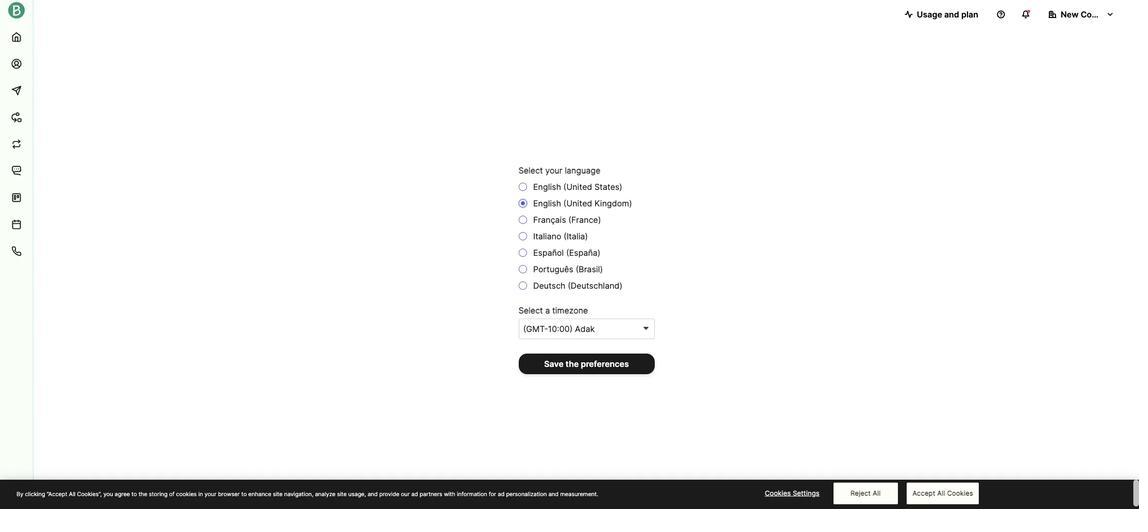 Task type: vqa. For each thing, say whether or not it's contained in the screenshot.
cino button
no



Task type: locate. For each thing, give the bounding box(es) containing it.
with
[[444, 491, 456, 498]]

1 cookies from the left
[[765, 490, 791, 498]]

new
[[1062, 9, 1079, 20]]

all right accept
[[938, 490, 946, 498]]

2 ad from the left
[[498, 491, 505, 498]]

to right browser
[[242, 491, 247, 498]]

1 horizontal spatial the
[[566, 359, 579, 369]]

you
[[103, 491, 113, 498]]

1 horizontal spatial cookies
[[948, 490, 974, 498]]

2 (united from the top
[[564, 198, 593, 209]]

0 horizontal spatial site
[[273, 491, 283, 498]]

by
[[16, 491, 23, 498]]

personalization
[[506, 491, 547, 498]]

usage,
[[349, 491, 366, 498]]

select up "english (united states)"
[[519, 165, 543, 176]]

the
[[566, 359, 579, 369], [139, 491, 147, 498]]

0 vertical spatial english
[[534, 182, 561, 192]]

usage and plan
[[918, 9, 979, 20]]

français (france)
[[531, 215, 602, 225]]

0 vertical spatial select
[[519, 165, 543, 176]]

your
[[546, 165, 563, 176], [205, 491, 217, 498]]

new company button
[[1041, 4, 1123, 25]]

site right enhance
[[273, 491, 283, 498]]

all right "accept
[[69, 491, 75, 498]]

2 horizontal spatial and
[[945, 9, 960, 20]]

accept
[[913, 490, 936, 498]]

select your language
[[519, 165, 601, 176]]

(united down "english (united states)"
[[564, 198, 593, 209]]

all inside button
[[873, 490, 881, 498]]

ad
[[412, 491, 418, 498], [498, 491, 505, 498]]

1 vertical spatial select
[[519, 305, 543, 316]]

cookies left settings
[[765, 490, 791, 498]]

cookies settings button
[[761, 484, 825, 504]]

a
[[546, 305, 550, 316]]

the inside button
[[566, 359, 579, 369]]

deutsch (deutschland)
[[531, 281, 623, 291]]

select
[[519, 165, 543, 176], [519, 305, 543, 316]]

(united for kingdom)
[[564, 198, 593, 209]]

site left usage,
[[337, 491, 347, 498]]

cookies settings
[[765, 490, 820, 498]]

1 horizontal spatial site
[[337, 491, 347, 498]]

1 horizontal spatial and
[[549, 491, 559, 498]]

(united up english (united kingdom)
[[564, 182, 593, 192]]

and left measurement. on the bottom of the page
[[549, 491, 559, 498]]

2 english from the top
[[534, 198, 561, 209]]

0 horizontal spatial cookies
[[765, 490, 791, 498]]

to right agree
[[132, 491, 137, 498]]

the left the storing
[[139, 491, 147, 498]]

all for accept
[[938, 490, 946, 498]]

2 cookies from the left
[[948, 490, 974, 498]]

plan
[[962, 9, 979, 20]]

preferences
[[581, 359, 629, 369]]

browser
[[218, 491, 240, 498]]

to
[[132, 491, 137, 498], [242, 491, 247, 498]]

italiano (italia)
[[531, 231, 588, 242]]

1 vertical spatial (united
[[564, 198, 593, 209]]

language
[[565, 165, 601, 176]]

cookies
[[176, 491, 197, 498]]

0 vertical spatial (united
[[564, 182, 593, 192]]

0 horizontal spatial your
[[205, 491, 217, 498]]

your right in
[[205, 491, 217, 498]]

(brasil)
[[576, 264, 603, 275]]

1 vertical spatial the
[[139, 491, 147, 498]]

1 horizontal spatial to
[[242, 491, 247, 498]]

1 horizontal spatial your
[[546, 165, 563, 176]]

1 (united from the top
[[564, 182, 593, 192]]

the right 'save'
[[566, 359, 579, 369]]

1 english from the top
[[534, 182, 561, 192]]

select for select a timezone
[[519, 305, 543, 316]]

cookies inside button
[[765, 490, 791, 498]]

of
[[169, 491, 175, 498]]

(united for states)
[[564, 182, 593, 192]]

all
[[873, 490, 881, 498], [938, 490, 946, 498], [69, 491, 75, 498]]

save
[[545, 359, 564, 369]]

site
[[273, 491, 283, 498], [337, 491, 347, 498]]

"accept
[[47, 491, 67, 498]]

cookies
[[765, 490, 791, 498], [948, 490, 974, 498]]

1 horizontal spatial ad
[[498, 491, 505, 498]]

english down 'select your language'
[[534, 182, 561, 192]]

0 horizontal spatial ad
[[412, 491, 418, 498]]

english up français
[[534, 198, 561, 209]]

cookies right accept
[[948, 490, 974, 498]]

1 select from the top
[[519, 165, 543, 176]]

in
[[198, 491, 203, 498]]

1 vertical spatial english
[[534, 198, 561, 209]]

0 horizontal spatial all
[[69, 491, 75, 498]]

for
[[489, 491, 497, 498]]

ad right our
[[412, 491, 418, 498]]

select left the a
[[519, 305, 543, 316]]

ad right for
[[498, 491, 505, 498]]

and
[[945, 9, 960, 20], [368, 491, 378, 498], [549, 491, 559, 498]]

your up "english (united states)"
[[546, 165, 563, 176]]

and inside usage and plan 'button'
[[945, 9, 960, 20]]

and right usage,
[[368, 491, 378, 498]]

0 vertical spatial the
[[566, 359, 579, 369]]

(italia)
[[564, 231, 588, 242]]

our
[[401, 491, 410, 498]]

1 horizontal spatial all
[[873, 490, 881, 498]]

0 horizontal spatial to
[[132, 491, 137, 498]]

all right reject
[[873, 490, 881, 498]]

português (brasil)
[[531, 264, 603, 275]]

all inside "button"
[[938, 490, 946, 498]]

(united
[[564, 182, 593, 192], [564, 198, 593, 209]]

0 horizontal spatial the
[[139, 491, 147, 498]]

2 select from the top
[[519, 305, 543, 316]]

2 horizontal spatial all
[[938, 490, 946, 498]]

and left plan
[[945, 9, 960, 20]]

english
[[534, 182, 561, 192], [534, 198, 561, 209]]



Task type: describe. For each thing, give the bounding box(es) containing it.
partners
[[420, 491, 443, 498]]

español
[[534, 248, 564, 258]]

all for reject
[[873, 490, 881, 498]]

1 vertical spatial your
[[205, 491, 217, 498]]

select for select your language
[[519, 165, 543, 176]]

español (españa)
[[531, 248, 601, 258]]

analyze
[[315, 491, 336, 498]]

english for english (united states)
[[534, 182, 561, 192]]

usage
[[918, 9, 943, 20]]

provide
[[380, 491, 400, 498]]

english (united kingdom)
[[531, 198, 633, 209]]

reject
[[851, 490, 871, 498]]

accept all cookies
[[913, 490, 974, 498]]

1 to from the left
[[132, 491, 137, 498]]

enhance
[[249, 491, 272, 498]]

states)
[[595, 182, 623, 192]]

navigation,
[[284, 491, 314, 498]]

timezone
[[553, 305, 588, 316]]

português
[[534, 264, 574, 275]]

reject all
[[851, 490, 881, 498]]

italiano
[[534, 231, 562, 242]]

cookies inside "button"
[[948, 490, 974, 498]]

(españa)
[[567, 248, 601, 258]]

(france)
[[569, 215, 602, 225]]

measurement.
[[561, 491, 599, 498]]

2 site from the left
[[337, 491, 347, 498]]

information
[[457, 491, 488, 498]]

deutsch
[[534, 281, 566, 291]]

accept all cookies button
[[907, 484, 979, 505]]

usage and plan button
[[897, 4, 987, 25]]

english (united states)
[[531, 182, 623, 192]]

settings
[[793, 490, 820, 498]]

select a timezone
[[519, 305, 588, 316]]

français
[[534, 215, 566, 225]]

cookies",
[[77, 491, 102, 498]]

save the preferences button
[[519, 354, 655, 375]]

company
[[1081, 9, 1120, 20]]

0 horizontal spatial and
[[368, 491, 378, 498]]

reject all button
[[834, 484, 898, 505]]

clicking
[[25, 491, 45, 498]]

2 to from the left
[[242, 491, 247, 498]]

(deutschland)
[[568, 281, 623, 291]]

agree
[[115, 491, 130, 498]]

by clicking "accept all cookies", you agree to the storing of cookies in your browser to enhance site navigation, analyze site usage, and provide our ad partners with information for ad personalization and measurement.
[[16, 491, 599, 498]]

storing
[[149, 491, 168, 498]]

save the preferences
[[545, 359, 629, 369]]

0 vertical spatial your
[[546, 165, 563, 176]]

english for english (united kingdom)
[[534, 198, 561, 209]]

1 site from the left
[[273, 491, 283, 498]]

kingdom)
[[595, 198, 633, 209]]

new company
[[1062, 9, 1120, 20]]

1 ad from the left
[[412, 491, 418, 498]]



